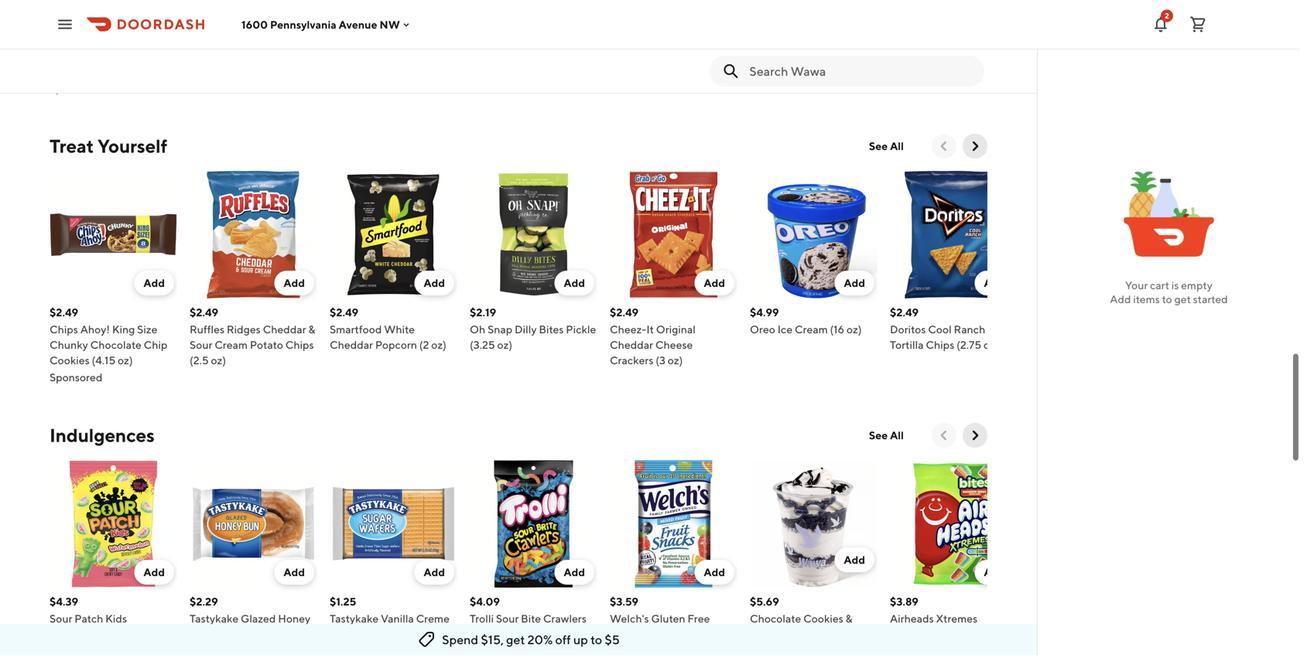 Task type: vqa. For each thing, say whether or not it's contained in the screenshot.


Task type: describe. For each thing, give the bounding box(es) containing it.
orange
[[954, 34, 991, 46]]

open menu image
[[56, 15, 74, 34]]

chocolate cookies & cream parfait image
[[750, 461, 878, 588]]

candy inside $3.89 airheads xtremes rainbow berry candy bites (6 oz)
[[965, 628, 997, 641]]

spend $15, get 20% off up to $5
[[442, 633, 620, 648]]

chewy
[[50, 644, 84, 656]]

oz) inside $3.59 welch's gluten free mixed fruit snacks gummies (5 oz)
[[672, 644, 687, 656]]

20%
[[528, 633, 553, 648]]

oz) inside $1.25 tastykake vanilla creme filled sugar wafers (2.75 oz)
[[330, 644, 345, 656]]

oz) inside $4.09 trolli sour bite crawlers gummi candy (7.2 oz)
[[562, 628, 578, 641]]

see for indulgences
[[869, 429, 888, 442]]

dry
[[791, 34, 808, 46]]

$2.29 tastykake glazed honey bun (5 oz)
[[190, 596, 311, 641]]

it
[[647, 323, 654, 336]]

wafers
[[391, 628, 426, 641]]

ruffles
[[190, 323, 225, 336]]

see all link for indulgences
[[860, 424, 914, 448]]

canada
[[750, 34, 788, 46]]

fit
[[110, 34, 124, 46]]

your cart is empty add items to get started
[[1110, 279, 1229, 306]]

add for doritos cool ranch tortilla chips (2.75 oz)
[[984, 277, 1006, 290]]

oz) inside $3.19 celsius live fit sparkling kiwi guava energy drink (12 oz) sponsored
[[66, 65, 81, 77]]

ginger
[[810, 34, 844, 46]]

(4.15
[[92, 354, 116, 367]]

yourself
[[98, 135, 167, 157]]

doritos
[[890, 323, 926, 336]]

100% for (1
[[923, 34, 951, 46]]

snacks
[[669, 628, 703, 641]]

spend
[[442, 633, 479, 648]]

candy inside $4.09 trolli sour bite crawlers gummi candy (7.2 oz)
[[509, 628, 541, 641]]

cheese
[[656, 339, 693, 352]]

guava
[[73, 49, 105, 62]]

free
[[688, 613, 710, 626]]

add for trolli sour bite crawlers gummi candy (7.2 oz)
[[564, 566, 585, 579]]

$5.69 chocolate cookies & cream parfait
[[750, 596, 853, 641]]

oz) inside $4.99 oreo ice cream (16 oz)
[[847, 323, 862, 336]]

original
[[656, 323, 696, 336]]

bottle for wawa 100% apple juice bottle (16 oz)
[[610, 49, 641, 62]]

previous button of carousel image for treat yourself
[[937, 139, 952, 154]]

chunky
[[50, 339, 88, 352]]

$4.99
[[750, 306, 779, 319]]

ridges
[[227, 323, 261, 336]]

add for ruffles ridges cheddar & sour cream potato chips (2.5 oz)
[[284, 277, 305, 290]]

1600
[[242, 18, 268, 31]]

xtremes
[[936, 613, 978, 626]]

$2.29
[[190, 596, 218, 609]]

$2.89
[[330, 17, 358, 29]]

to for items
[[1163, 293, 1173, 306]]

oz) inside $3.89 airheads xtremes rainbow berry candy bites (6 oz)
[[930, 644, 945, 656]]

juice for wawa 100% orange juice bottle (1 qt)
[[890, 49, 917, 62]]

juice for wawa 100% apple juice bottle (16 oz)
[[705, 34, 732, 46]]

all for treat yourself
[[890, 140, 904, 153]]

$5
[[605, 633, 620, 648]]

100% for (16
[[643, 34, 671, 46]]

wawa inside wawa 100% orange juice bottle (1 qt)
[[890, 34, 921, 46]]

gummies
[[610, 644, 657, 656]]

$15,
[[481, 633, 504, 648]]

see all link for treat yourself
[[860, 134, 914, 159]]

treat yourself link
[[50, 134, 167, 159]]

bottle for sprite lemon-lime soda bottle (20 oz)
[[470, 49, 501, 62]]

items
[[1134, 293, 1160, 306]]

$4.09
[[470, 596, 500, 609]]

size
[[137, 323, 158, 336]]

ruffles ridges cheddar & sour cream potato chips (2.5 oz) image
[[190, 171, 317, 299]]

indulgences link
[[50, 424, 155, 448]]

candies
[[86, 644, 127, 656]]

sour inside "$2.49 ruffles ridges cheddar & sour cream potato chips (2.5 oz)"
[[190, 339, 213, 352]]

add for oh snap dilly bites pickle (3.25 oz)
[[564, 277, 585, 290]]

(2.5
[[190, 354, 209, 367]]

add for smartfood white cheddar popcorn (2 oz)
[[424, 277, 445, 290]]

(7.2
[[543, 628, 560, 641]]

add for chocolate cookies & cream parfait
[[844, 554, 866, 567]]

$1.25
[[330, 596, 356, 609]]

energy
[[107, 49, 142, 62]]

$1.25 tastykake vanilla creme filled sugar wafers (2.75 oz)
[[330, 596, 453, 656]]

chips inside $2.49 doritos cool ranch tortilla chips (2.75 oz)
[[926, 339, 955, 352]]

(6
[[917, 644, 928, 656]]

kiwi
[[50, 49, 71, 62]]

smartfood
[[330, 323, 382, 336]]

berry
[[936, 628, 963, 641]]

chips inside "$2.49 ruffles ridges cheddar & sour cream potato chips (2.5 oz)"
[[286, 339, 314, 352]]

$1.59
[[190, 17, 216, 29]]

doritos cool ranch tortilla chips (2.75 oz) image
[[890, 171, 1018, 299]]

& inside "$2.49 ruffles ridges cheddar & sour cream potato chips (2.5 oz)"
[[308, 323, 315, 336]]

tortilla
[[890, 339, 924, 352]]

lime
[[540, 34, 565, 46]]

cheez-it original cheddar cheese crackers (3 oz) image
[[610, 171, 738, 299]]

oz) inside 'sprite lemon-lime soda bottle (20 oz)'
[[523, 49, 538, 62]]

oreo ice cream (16 oz) image
[[750, 171, 878, 299]]

treat yourself
[[50, 135, 167, 157]]

popcorn
[[375, 339, 417, 352]]

$2.49 for $2.49 ruffles ridges cheddar & sour cream potato chips (2.5 oz)
[[190, 306, 218, 319]]

(5 inside $3.59 welch's gluten free mixed fruit snacks gummies (5 oz)
[[660, 644, 670, 656]]

$2.49 for $2.49 doritos cool ranch tortilla chips (2.75 oz)
[[890, 306, 919, 319]]

$4.99 oreo ice cream (16 oz)
[[750, 306, 862, 336]]

lemon-
[[502, 34, 540, 46]]

add for tastykake glazed honey bun (5 oz)
[[284, 566, 305, 579]]

soda
[[567, 34, 592, 46]]

crawlers
[[543, 613, 587, 626]]

canada dry ginger ale bottle (20 oz)
[[750, 34, 863, 62]]

$2.89 wawa iced lemon tea drink bottle (1/2 gal)
[[330, 17, 440, 62]]

is
[[1172, 279, 1179, 292]]

parfait
[[786, 628, 819, 641]]

add inside your cart is empty add items to get started
[[1110, 293, 1132, 306]]

cool
[[928, 323, 952, 336]]

bottle for canada dry ginger ale bottle (20 oz)
[[750, 49, 781, 62]]

ice
[[778, 323, 793, 336]]

(2.75 inside $2.49 doritos cool ranch tortilla chips (2.75 oz)
[[957, 339, 982, 352]]

bites inside $3.89 airheads xtremes rainbow berry candy bites (6 oz)
[[890, 644, 915, 656]]

drink inside $2.89 wawa iced lemon tea drink bottle (1/2 gal)
[[330, 49, 357, 62]]

$4.39 sour patch kids watermelon soft & chewy candies (8 oz)
[[50, 596, 156, 656]]

(1
[[952, 49, 960, 62]]

cookies inside the $5.69 chocolate cookies & cream parfait
[[804, 613, 844, 626]]

oz) inside canada dry ginger ale bottle (20 oz)
[[803, 49, 818, 62]]

rainbow
[[890, 628, 934, 641]]

$3.89 airheads xtremes rainbow berry candy bites (6 oz)
[[890, 596, 997, 656]]

& inside the $5.69 chocolate cookies & cream parfait
[[846, 613, 853, 626]]

$3.59
[[610, 596, 639, 609]]

welch's
[[610, 613, 649, 626]]

sugar
[[360, 628, 388, 641]]

Search Wawa search field
[[750, 63, 972, 80]]

strawberry
[[190, 49, 244, 62]]

1600 pennsylvania avenue nw button
[[242, 18, 413, 31]]

dilly
[[515, 323, 537, 336]]



Task type: locate. For each thing, give the bounding box(es) containing it.
(16 inside wawa 100% apple juice bottle (16 oz)
[[643, 49, 658, 62]]

ahoy!
[[80, 323, 110, 336]]

$2.49 chips ahoy! king size chunky chocolate chip cookies (4.15 oz) sponsored
[[50, 306, 168, 384]]

cream inside "$2.49 ruffles ridges cheddar & sour cream potato chips (2.5 oz)"
[[215, 339, 248, 352]]

iced
[[363, 34, 385, 46]]

0 vertical spatial get
[[1175, 293, 1191, 306]]

(20 for dry
[[783, 49, 801, 62]]

0 vertical spatial (5
[[212, 628, 222, 641]]

add for chips ahoy! king size chunky chocolate chip cookies (4.15 oz)
[[144, 277, 165, 290]]

0 vertical spatial all
[[890, 140, 904, 153]]

trolli sour bite crawlers gummi candy (7.2 oz) image
[[470, 461, 598, 588]]

0 vertical spatial see all
[[869, 140, 904, 153]]

1 horizontal spatial (5
[[660, 644, 670, 656]]

treat
[[50, 135, 94, 157]]

pennsylvania
[[270, 18, 337, 31]]

add
[[144, 277, 165, 290], [284, 277, 305, 290], [424, 277, 445, 290], [564, 277, 585, 290], [704, 277, 725, 290], [844, 277, 866, 290], [984, 277, 1006, 290], [1110, 293, 1132, 306], [844, 554, 866, 567], [144, 566, 165, 579], [284, 566, 305, 579], [424, 566, 445, 579], [564, 566, 585, 579], [704, 566, 725, 579], [984, 566, 1006, 579]]

$2.49 smartfood white cheddar popcorn (2 oz)
[[330, 306, 447, 352]]

0 items, open order cart image
[[1189, 15, 1208, 34]]

cheddar inside $2.49 smartfood white cheddar popcorn (2 oz)
[[330, 339, 373, 352]]

1 horizontal spatial &
[[308, 323, 315, 336]]

oz) inside $4.39 sour patch kids watermelon soft & chewy candies (8 oz)
[[141, 644, 156, 656]]

0 vertical spatial &
[[308, 323, 315, 336]]

0 horizontal spatial chocolate
[[90, 339, 142, 352]]

1 horizontal spatial cookies
[[804, 613, 844, 626]]

oz) inside $2.29 tastykake glazed honey bun (5 oz)
[[225, 628, 240, 641]]

get
[[1175, 293, 1191, 306], [506, 633, 525, 648]]

oz) right (8
[[141, 644, 156, 656]]

chips ahoy! king size chunky chocolate chip cookies (4.15 oz) image
[[50, 171, 177, 299]]

cookies down 'chunky'
[[50, 354, 90, 367]]

oz) down snap
[[497, 339, 513, 352]]

1 100% from the left
[[643, 34, 671, 46]]

0 horizontal spatial bites
[[539, 323, 564, 336]]

king
[[112, 323, 135, 336]]

0 horizontal spatial to
[[591, 633, 602, 648]]

0 horizontal spatial &
[[136, 628, 143, 641]]

oh snap dilly bites pickle (3.25 oz) image
[[470, 171, 598, 299]]

1 see from the top
[[869, 140, 888, 153]]

1 bottle from the left
[[246, 49, 277, 62]]

candy
[[509, 628, 541, 641], [965, 628, 997, 641]]

(16 inside $1.59 wawa lemonade strawberry bottle (16 oz)
[[279, 49, 293, 62]]

0 horizontal spatial get
[[506, 633, 525, 648]]

wawa down $2.89
[[330, 34, 361, 46]]

0 horizontal spatial cookies
[[50, 354, 90, 367]]

2 100% from the left
[[923, 34, 951, 46]]

(20 for lemon-
[[503, 49, 520, 62]]

wawa right ale
[[890, 34, 921, 46]]

airheads
[[890, 613, 934, 626]]

5 bottle from the left
[[750, 49, 781, 62]]

bites
[[539, 323, 564, 336], [890, 644, 915, 656]]

sparkling
[[126, 34, 172, 46]]

ranch
[[954, 323, 986, 336]]

cream inside the $5.69 chocolate cookies & cream parfait
[[750, 628, 783, 641]]

$2.49 up "doritos"
[[890, 306, 919, 319]]

1 vertical spatial see all link
[[860, 424, 914, 448]]

1 $2.49 from the left
[[50, 306, 78, 319]]

sour inside $4.09 trolli sour bite crawlers gummi candy (7.2 oz)
[[496, 613, 519, 626]]

oz) right (2.5
[[211, 354, 226, 367]]

0 horizontal spatial candy
[[509, 628, 541, 641]]

oz) down dry
[[803, 49, 818, 62]]

white
[[384, 323, 415, 336]]

100% inside wawa 100% orange juice bottle (1 qt)
[[923, 34, 951, 46]]

0 vertical spatial see all link
[[860, 134, 914, 159]]

wawa right "soda"
[[610, 34, 641, 46]]

cookies inside $2.49 chips ahoy! king size chunky chocolate chip cookies (4.15 oz) sponsored
[[50, 354, 90, 367]]

$2.49 inside $2.49 doritos cool ranch tortilla chips (2.75 oz)
[[890, 306, 919, 319]]

oz) right (12
[[66, 65, 81, 77]]

glazed
[[241, 613, 276, 626]]

chips up 'chunky'
[[50, 323, 78, 336]]

$3.59 welch's gluten free mixed fruit snacks gummies (5 oz)
[[610, 596, 710, 656]]

oz) inside $1.59 wawa lemonade strawberry bottle (16 oz)
[[296, 49, 311, 62]]

fruit
[[643, 628, 667, 641]]

2 all from the top
[[890, 429, 904, 442]]

airheads xtremes rainbow berry candy bites (6 oz) image
[[890, 461, 1018, 588]]

(16 for lemonade
[[279, 49, 293, 62]]

2 vertical spatial &
[[136, 628, 143, 641]]

wawa inside $1.59 wawa lemonade strawberry bottle (16 oz)
[[190, 34, 221, 46]]

1 horizontal spatial juice
[[890, 49, 917, 62]]

cookies
[[50, 354, 90, 367], [804, 613, 844, 626]]

& right soft
[[136, 628, 143, 641]]

to right 'up'
[[591, 633, 602, 648]]

oz) right the bun
[[225, 628, 240, 641]]

1 vertical spatial sponsored
[[50, 371, 103, 384]]

1 see all from the top
[[869, 140, 904, 153]]

$2.49 for $2.49 chips ahoy! king size chunky chocolate chip cookies (4.15 oz) sponsored
[[50, 306, 78, 319]]

$2.49 inside $2.49 chips ahoy! king size chunky chocolate chip cookies (4.15 oz) sponsored
[[50, 306, 78, 319]]

nw
[[380, 18, 400, 31]]

(20 down lemon- at the top of the page
[[503, 49, 520, 62]]

tastykake glazed honey bun (5 oz) image
[[190, 461, 317, 588]]

1 (20 from the left
[[503, 49, 520, 62]]

bottle inside $2.89 wawa iced lemon tea drink bottle (1/2 gal)
[[359, 49, 390, 62]]

$2.49 ruffles ridges cheddar & sour cream potato chips (2.5 oz)
[[190, 306, 315, 367]]

filled
[[330, 628, 358, 641]]

chips right potato
[[286, 339, 314, 352]]

4 $2.49 from the left
[[610, 306, 639, 319]]

(20 inside 'sprite lemon-lime soda bottle (20 oz)'
[[503, 49, 520, 62]]

$2.49 up smartfood
[[330, 306, 359, 319]]

tastykake inside $2.29 tastykake glazed honey bun (5 oz)
[[190, 613, 239, 626]]

sponsored inside $2.49 chips ahoy! king size chunky chocolate chip cookies (4.15 oz) sponsored
[[50, 371, 103, 384]]

juice inside wawa 100% orange juice bottle (1 qt)
[[890, 49, 917, 62]]

$2.49 up 'chunky'
[[50, 306, 78, 319]]

wawa 100% orange juice bottle (1 qt)
[[890, 34, 991, 62]]

sponsored for (12
[[50, 82, 103, 94]]

2 bottle from the left
[[359, 49, 390, 62]]

candy down bite
[[509, 628, 541, 641]]

1 horizontal spatial cream
[[750, 628, 783, 641]]

2 sponsored from the top
[[50, 371, 103, 384]]

add for welch's gluten free mixed fruit snacks gummies (5 oz)
[[704, 566, 725, 579]]

sour down $4.39
[[50, 613, 72, 626]]

cheddar up potato
[[263, 323, 306, 336]]

2 horizontal spatial &
[[846, 613, 853, 626]]

0 vertical spatial previous button of carousel image
[[937, 139, 952, 154]]

3 $2.49 from the left
[[330, 306, 359, 319]]

(16 for apple
[[643, 49, 658, 62]]

to inside your cart is empty add items to get started
[[1163, 293, 1173, 306]]

1 drink from the left
[[144, 49, 171, 62]]

0 vertical spatial cookies
[[50, 354, 90, 367]]

(1/2
[[392, 49, 411, 62]]

1 vertical spatial juice
[[890, 49, 917, 62]]

$3.19 celsius live fit sparkling kiwi guava energy drink (12 oz) sponsored
[[50, 17, 172, 94]]

1 vertical spatial &
[[846, 613, 853, 626]]

2 horizontal spatial sour
[[496, 613, 519, 626]]

tastykake for filled
[[330, 613, 379, 626]]

bottle inside canada dry ginger ale bottle (20 oz)
[[750, 49, 781, 62]]

0 vertical spatial bites
[[539, 323, 564, 336]]

add for oreo ice cream (16 oz)
[[844, 277, 866, 290]]

1 horizontal spatial cheddar
[[330, 339, 373, 352]]

candy down xtremes
[[965, 628, 997, 641]]

chocolate down $5.69
[[750, 613, 802, 626]]

drink down the sparkling
[[144, 49, 171, 62]]

to for up
[[591, 633, 602, 648]]

0 vertical spatial see
[[869, 140, 888, 153]]

1 horizontal spatial chips
[[286, 339, 314, 352]]

see for treat yourself
[[869, 140, 888, 153]]

oz) inside $2.49 cheez-it original cheddar cheese crackers (3 oz)
[[668, 354, 683, 367]]

pickle
[[566, 323, 596, 336]]

oz) inside "$2.49 ruffles ridges cheddar & sour cream potato chips (2.5 oz)"
[[211, 354, 226, 367]]

2 horizontal spatial chips
[[926, 339, 955, 352]]

1 wawa from the left
[[190, 34, 221, 46]]

gluten
[[651, 613, 686, 626]]

chocolate down king
[[90, 339, 142, 352]]

0 vertical spatial chocolate
[[90, 339, 142, 352]]

(20 inside canada dry ginger ale bottle (20 oz)
[[783, 49, 801, 62]]

(5 down fruit
[[660, 644, 670, 656]]

qt)
[[962, 49, 976, 62]]

1 horizontal spatial bites
[[890, 644, 915, 656]]

100% left apple at the top right
[[643, 34, 671, 46]]

1 previous button of carousel image from the top
[[937, 139, 952, 154]]

0 horizontal spatial (5
[[212, 628, 222, 641]]

sour left bite
[[496, 613, 519, 626]]

0 horizontal spatial chips
[[50, 323, 78, 336]]

oz) inside $2.49 doritos cool ranch tortilla chips (2.75 oz)
[[984, 339, 999, 352]]

previous button of carousel image left next button of carousel image
[[937, 428, 952, 444]]

1 vertical spatial to
[[591, 633, 602, 648]]

juice up search wawa search field
[[890, 49, 917, 62]]

chocolate inside $2.49 chips ahoy! king size chunky chocolate chip cookies (4.15 oz) sponsored
[[90, 339, 142, 352]]

cream down ridges
[[215, 339, 248, 352]]

add for cheez-it original cheddar cheese crackers (3 oz)
[[704, 277, 725, 290]]

$1.59 wawa lemonade strawberry bottle (16 oz)
[[190, 17, 311, 62]]

oz) left "doritos"
[[847, 323, 862, 336]]

tastykake up filled
[[330, 613, 379, 626]]

1 vertical spatial (5
[[660, 644, 670, 656]]

(5 inside $2.29 tastykake glazed honey bun (5 oz)
[[212, 628, 222, 641]]

see all for treat yourself
[[869, 140, 904, 153]]

bottle inside 'sprite lemon-lime soda bottle (20 oz)'
[[470, 49, 501, 62]]

$2.49 for $2.49 smartfood white cheddar popcorn (2 oz)
[[330, 306, 359, 319]]

cheddar for popcorn
[[330, 339, 373, 352]]

potato
[[250, 339, 283, 352]]

1 candy from the left
[[509, 628, 541, 641]]

1 horizontal spatial (20
[[783, 49, 801, 62]]

100%
[[643, 34, 671, 46], [923, 34, 951, 46]]

juice right apple at the top right
[[705, 34, 732, 46]]

cheddar for &
[[263, 323, 306, 336]]

add for sour patch kids watermelon soft & chewy candies (8 oz)
[[144, 566, 165, 579]]

get inside your cart is empty add items to get started
[[1175, 293, 1191, 306]]

drink down $2.89
[[330, 49, 357, 62]]

& left smartfood
[[308, 323, 315, 336]]

sponsored down (4.15
[[50, 371, 103, 384]]

1 vertical spatial cookies
[[804, 613, 844, 626]]

bottle inside wawa 100% apple juice bottle (16 oz)
[[610, 49, 641, 62]]

off
[[556, 633, 571, 648]]

(5 right the bun
[[212, 628, 222, 641]]

chips
[[50, 323, 78, 336], [286, 339, 314, 352], [926, 339, 955, 352]]

smartfood white cheddar popcorn (2 oz) image
[[330, 171, 458, 299]]

trolli
[[470, 613, 494, 626]]

0 horizontal spatial juice
[[705, 34, 732, 46]]

1 horizontal spatial (16
[[643, 49, 658, 62]]

see
[[869, 140, 888, 153], [869, 429, 888, 442]]

wawa inside $2.89 wawa iced lemon tea drink bottle (1/2 gal)
[[330, 34, 361, 46]]

oz) down filled
[[330, 644, 345, 656]]

soft
[[113, 628, 134, 641]]

$4.39
[[50, 596, 78, 609]]

0 vertical spatial to
[[1163, 293, 1173, 306]]

oz) inside $2.49 smartfood white cheddar popcorn (2 oz)
[[431, 339, 447, 352]]

3 bottle from the left
[[470, 49, 501, 62]]

5 $2.49 from the left
[[890, 306, 919, 319]]

1 horizontal spatial to
[[1163, 293, 1173, 306]]

1 horizontal spatial 100%
[[923, 34, 951, 46]]

cheddar inside "$2.49 ruffles ridges cheddar & sour cream potato chips (2.5 oz)"
[[263, 323, 306, 336]]

oz) down apple at the top right
[[660, 49, 675, 62]]

oz) down snacks
[[672, 644, 687, 656]]

2 horizontal spatial (16
[[830, 323, 845, 336]]

bottle for wawa 100% orange juice bottle (1 qt)
[[919, 49, 950, 62]]

1 horizontal spatial chocolate
[[750, 613, 802, 626]]

1 horizontal spatial drink
[[330, 49, 357, 62]]

bottle inside wawa 100% orange juice bottle (1 qt)
[[919, 49, 950, 62]]

get right the $15,
[[506, 633, 525, 648]]

sponsored for (4.15
[[50, 371, 103, 384]]

sour
[[190, 339, 213, 352], [50, 613, 72, 626], [496, 613, 519, 626]]

mixed
[[610, 628, 641, 641]]

2 (20 from the left
[[783, 49, 801, 62]]

drink inside $3.19 celsius live fit sparkling kiwi guava energy drink (12 oz) sponsored
[[144, 49, 171, 62]]

sour patch kids watermelon soft & chewy candies (8 oz) image
[[50, 461, 177, 588]]

started
[[1194, 293, 1229, 306]]

all for indulgences
[[890, 429, 904, 442]]

(16 inside $4.99 oreo ice cream (16 oz)
[[830, 323, 845, 336]]

oz) inside $2.49 chips ahoy! king size chunky chocolate chip cookies (4.15 oz) sponsored
[[118, 354, 133, 367]]

previous button of carousel image for indulgences
[[937, 428, 952, 444]]

add for airheads xtremes rainbow berry candy bites (6 oz)
[[984, 566, 1006, 579]]

4 wawa from the left
[[890, 34, 921, 46]]

1 tastykake from the left
[[190, 613, 239, 626]]

watermelon
[[50, 628, 111, 641]]

(8
[[129, 644, 139, 656]]

chocolate inside the $5.69 chocolate cookies & cream parfait
[[750, 613, 802, 626]]

3 wawa from the left
[[610, 34, 641, 46]]

0 vertical spatial sponsored
[[50, 82, 103, 94]]

bottle
[[246, 49, 277, 62], [359, 49, 390, 62], [470, 49, 501, 62], [610, 49, 641, 62], [750, 49, 781, 62], [919, 49, 950, 62]]

up
[[574, 633, 588, 648]]

gal)
[[413, 49, 431, 62]]

welch's gluten free mixed fruit snacks gummies (5 oz) image
[[610, 461, 738, 588]]

(2.75 inside $1.25 tastykake vanilla creme filled sugar wafers (2.75 oz)
[[428, 628, 453, 641]]

apple
[[673, 34, 703, 46]]

(20 down dry
[[783, 49, 801, 62]]

100% inside wawa 100% apple juice bottle (16 oz)
[[643, 34, 671, 46]]

$2.49 doritos cool ranch tortilla chips (2.75 oz)
[[890, 306, 999, 352]]

0 vertical spatial cream
[[795, 323, 828, 336]]

previous button of carousel image
[[937, 139, 952, 154], [937, 428, 952, 444]]

oz) inside wawa 100% apple juice bottle (16 oz)
[[660, 49, 675, 62]]

oz) down pennsylvania
[[296, 49, 311, 62]]

2 horizontal spatial cream
[[795, 323, 828, 336]]

1 see all link from the top
[[860, 134, 914, 159]]

1 vertical spatial see
[[869, 429, 888, 442]]

oz) down the crawlers
[[562, 628, 578, 641]]

oreo
[[750, 323, 776, 336]]

cart
[[1151, 279, 1170, 292]]

oz) right (3
[[668, 354, 683, 367]]

& inside $4.39 sour patch kids watermelon soft & chewy candies (8 oz)
[[136, 628, 143, 641]]

juice
[[705, 34, 732, 46], [890, 49, 917, 62]]

1 vertical spatial see all
[[869, 429, 904, 442]]

tea
[[423, 34, 440, 46]]

cheddar up 'crackers'
[[610, 339, 654, 352]]

1 all from the top
[[890, 140, 904, 153]]

oz) inside $2.19 oh snap dilly bites pickle (3.25 oz)
[[497, 339, 513, 352]]

2 drink from the left
[[330, 49, 357, 62]]

$2.49 for $2.49 cheez-it original cheddar cheese crackers (3 oz)
[[610, 306, 639, 319]]

notification bell image
[[1152, 15, 1171, 34]]

0 horizontal spatial cream
[[215, 339, 248, 352]]

kids
[[105, 613, 127, 626]]

0 horizontal spatial (20
[[503, 49, 520, 62]]

2 see from the top
[[869, 429, 888, 442]]

2 previous button of carousel image from the top
[[937, 428, 952, 444]]

1 horizontal spatial candy
[[965, 628, 997, 641]]

previous button of carousel image left next button of carousel icon
[[937, 139, 952, 154]]

$2.49 up the cheez-
[[610, 306, 639, 319]]

100% left orange
[[923, 34, 951, 46]]

1 vertical spatial cream
[[215, 339, 248, 352]]

oz) down lemon- at the top of the page
[[523, 49, 538, 62]]

1 sponsored from the top
[[50, 82, 103, 94]]

2 see all link from the top
[[860, 424, 914, 448]]

cheddar inside $2.49 cheez-it original cheddar cheese crackers (3 oz)
[[610, 339, 654, 352]]

$2.49 up ruffles
[[190, 306, 218, 319]]

add for tastykake vanilla creme filled sugar wafers (2.75 oz)
[[424, 566, 445, 579]]

1 vertical spatial get
[[506, 633, 525, 648]]

bites right dilly
[[539, 323, 564, 336]]

juice inside wawa 100% apple juice bottle (16 oz)
[[705, 34, 732, 46]]

oz) right (2
[[431, 339, 447, 352]]

0 horizontal spatial cheddar
[[263, 323, 306, 336]]

(2
[[419, 339, 429, 352]]

4 bottle from the left
[[610, 49, 641, 62]]

0 horizontal spatial 100%
[[643, 34, 671, 46]]

$3.19
[[50, 17, 76, 29]]

wawa inside wawa 100% apple juice bottle (16 oz)
[[610, 34, 641, 46]]

2 tastykake from the left
[[330, 613, 379, 626]]

live
[[87, 34, 108, 46]]

bites inside $2.19 oh snap dilly bites pickle (3.25 oz)
[[539, 323, 564, 336]]

see all for indulgences
[[869, 429, 904, 442]]

$2.49 inside $2.49 cheez-it original cheddar cheese crackers (3 oz)
[[610, 306, 639, 319]]

sour up (2.5
[[190, 339, 213, 352]]

chips down cool
[[926, 339, 955, 352]]

0 vertical spatial juice
[[705, 34, 732, 46]]

cream right the ice
[[795, 323, 828, 336]]

bottle for $1.59 wawa lemonade strawberry bottle (16 oz)
[[246, 49, 277, 62]]

2 see all from the top
[[869, 429, 904, 442]]

avenue
[[339, 18, 377, 31]]

1 horizontal spatial (2.75
[[957, 339, 982, 352]]

get down is
[[1175, 293, 1191, 306]]

oz) right (6
[[930, 644, 945, 656]]

cream down $5.69
[[750, 628, 783, 641]]

sprite lemon-lime soda bottle (20 oz)
[[470, 34, 592, 62]]

sponsored inside $3.19 celsius live fit sparkling kiwi guava energy drink (12 oz) sponsored
[[50, 82, 103, 94]]

(2.75 down creme
[[428, 628, 453, 641]]

bites down rainbow
[[890, 644, 915, 656]]

& left airheads
[[846, 613, 853, 626]]

oz) down "ranch"
[[984, 339, 999, 352]]

0 horizontal spatial sour
[[50, 613, 72, 626]]

0 horizontal spatial tastykake
[[190, 613, 239, 626]]

0 horizontal spatial (16
[[279, 49, 293, 62]]

tastykake down $2.29
[[190, 613, 239, 626]]

next button of carousel image
[[968, 428, 983, 444]]

cream inside $4.99 oreo ice cream (16 oz)
[[795, 323, 828, 336]]

2 $2.49 from the left
[[190, 306, 218, 319]]

(2.75 down "ranch"
[[957, 339, 982, 352]]

cookies up parfait
[[804, 613, 844, 626]]

ale
[[846, 34, 863, 46]]

wawa down $1.59
[[190, 34, 221, 46]]

next button of carousel image
[[968, 139, 983, 154]]

(3
[[656, 354, 666, 367]]

1 horizontal spatial tastykake
[[330, 613, 379, 626]]

1 horizontal spatial sour
[[190, 339, 213, 352]]

1 vertical spatial bites
[[890, 644, 915, 656]]

chips inside $2.49 chips ahoy! king size chunky chocolate chip cookies (4.15 oz) sponsored
[[50, 323, 78, 336]]

2 vertical spatial cream
[[750, 628, 783, 641]]

$2.49 inside $2.49 smartfood white cheddar popcorn (2 oz)
[[330, 306, 359, 319]]

oz) right (4.15
[[118, 354, 133, 367]]

bite
[[521, 613, 541, 626]]

$2.49 inside "$2.49 ruffles ridges cheddar & sour cream potato chips (2.5 oz)"
[[190, 306, 218, 319]]

2 wawa from the left
[[330, 34, 361, 46]]

bottle inside $1.59 wawa lemonade strawberry bottle (16 oz)
[[246, 49, 277, 62]]

sponsored down (12
[[50, 82, 103, 94]]

(3.25
[[470, 339, 495, 352]]

1 horizontal spatial get
[[1175, 293, 1191, 306]]

1 vertical spatial (2.75
[[428, 628, 453, 641]]

lemon
[[387, 34, 421, 46]]

to down cart
[[1163, 293, 1173, 306]]

1 vertical spatial previous button of carousel image
[[937, 428, 952, 444]]

2 horizontal spatial cheddar
[[610, 339, 654, 352]]

1 vertical spatial chocolate
[[750, 613, 802, 626]]

0 vertical spatial (2.75
[[957, 339, 982, 352]]

0 horizontal spatial drink
[[144, 49, 171, 62]]

6 bottle from the left
[[919, 49, 950, 62]]

creme
[[416, 613, 450, 626]]

tastykake for bun
[[190, 613, 239, 626]]

sour inside $4.39 sour patch kids watermelon soft & chewy candies (8 oz)
[[50, 613, 72, 626]]

tastykake inside $1.25 tastykake vanilla creme filled sugar wafers (2.75 oz)
[[330, 613, 379, 626]]

cheddar down smartfood
[[330, 339, 373, 352]]

2 candy from the left
[[965, 628, 997, 641]]

tastykake vanilla creme filled sugar wafers (2.75 oz) image
[[330, 461, 458, 588]]

0 horizontal spatial (2.75
[[428, 628, 453, 641]]

2
[[1165, 11, 1170, 20]]

1 vertical spatial all
[[890, 429, 904, 442]]



